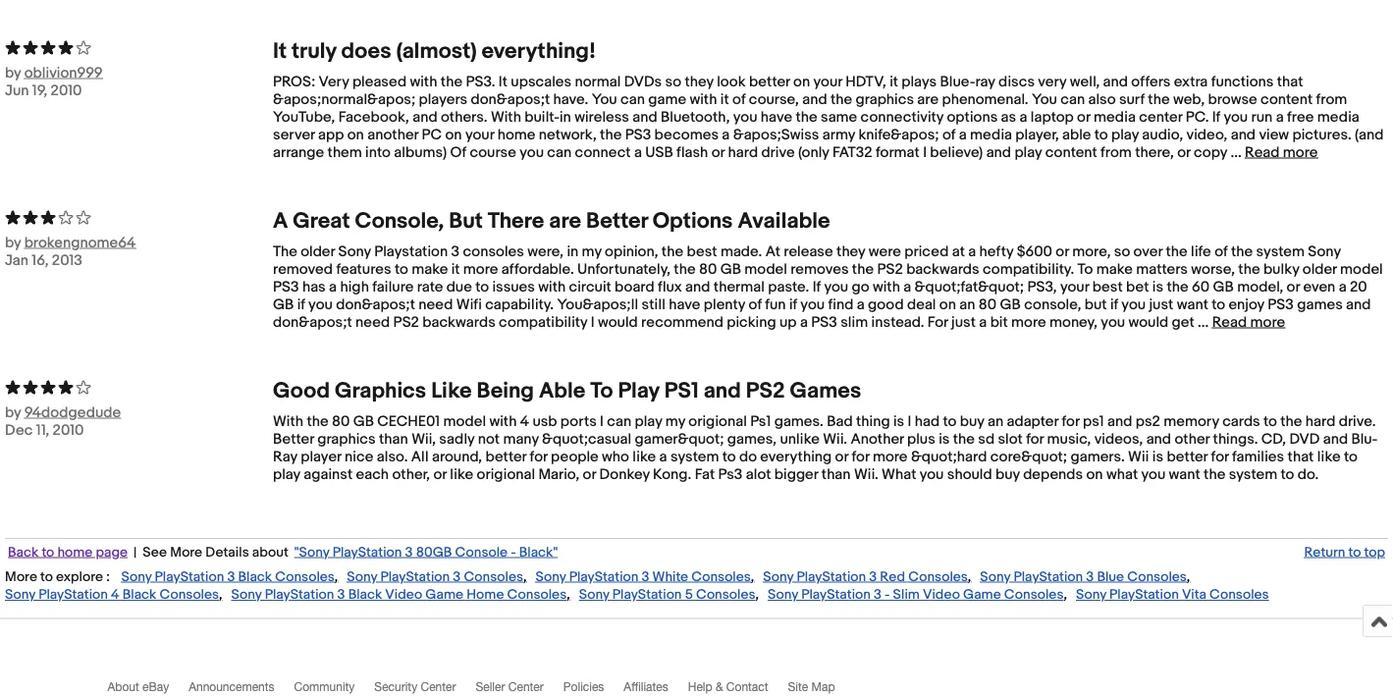 Task type: describe. For each thing, give the bounding box(es) containing it.
you left run
[[1224, 108, 1249, 126]]

model inside good graphics like being able to play ps1 and ps2 games with the 80 gb ceche01 model with 4 usb ports i can play my origional ps1 games. bad thing is i had to buy an adapter for ps1 and ps2 memory cards to the hard drive. better graphics than wii, sadly not many &quot;casual gamer&quot; games, unlike wii. another plus is the sd slot for music, videos, and other things. cd, dvd and blu- ray player nice also. all around, better for people who like a system to do everything or for more &quot;hard core&quot; gamers. wii is better for families that like to play against each other, or like origional mario, or donkey kong. fat ps3 alot bigger than wii. what you should buy depends on what you want the system to do.
[[444, 413, 486, 430]]

that inside good graphics like being able to play ps1 and ps2 games with the 80 gb ceche01 model with 4 usb ports i can play my origional ps1 games. bad thing is i had to buy an adapter for ps1 and ps2 memory cards to the hard drive. better graphics than wii, sadly not many &quot;casual gamer&quot; games, unlike wii. another plus is the sd slot for music, videos, and other things. cd, dvd and blu- ray player nice also. all around, better for people who like a system to do everything or for more &quot;hard core&quot; gamers. wii is better for families that like to play against each other, or like origional mario, or donkey kong. fat ps3 alot bigger than wii. what you should buy depends on what you want the system to do.
[[1288, 448, 1315, 466]]

you&apos;ll
[[557, 296, 639, 313]]

alot
[[746, 466, 772, 483]]

... inside "pros:  very pleased with the ps3.  it upscales normal dvds so they look better on your hdtv, it plays blue-ray discs very well, and offers extra functions that &apos;normal&apos; players don&apos;t have.  you can game with it of course, and the graphics are phenomenal.  you can also surf the web, browse content from youtube, facebook, and others.  with built-in wireless and bluetooth, you have the same connectivity options as a laptop or media center pc.  if you run a free media server app on another pc on your home network, the ps3 becomes a &apos;swiss army knife&apos; of a media player, able to play audio, video, and view pictures. (and arrange them into albums)  of course you can connect a usb flash or hard drive (only fat32 format i believe) and play content from there, or copy ..."
[[1231, 143, 1242, 161]]

also.
[[377, 448, 408, 466]]

play
[[618, 378, 660, 405]]

play down surf
[[1112, 126, 1140, 143]]

0 vertical spatial wii.
[[823, 430, 848, 448]]

video,
[[1187, 126, 1228, 143]]

able
[[1063, 126, 1092, 143]]

read more for it truly does (almost) everything!
[[1246, 143, 1319, 161]]

fat
[[695, 466, 715, 483]]

plus
[[908, 430, 936, 448]]

ps3
[[719, 466, 743, 483]]

course,
[[749, 90, 799, 108]]

or right '$600'
[[1056, 243, 1070, 260]]

the down things.
[[1204, 466, 1226, 483]]

pros:
[[273, 73, 316, 90]]

and right well,
[[1104, 73, 1129, 90]]

capability.
[[485, 296, 554, 313]]

playstation left "slim"
[[802, 587, 871, 604]]

1 horizontal spatial like
[[633, 448, 656, 466]]

to left do. on the bottom right
[[1282, 466, 1295, 483]]

ray
[[273, 448, 298, 466]]

on right the app
[[348, 126, 364, 143]]

the down options
[[674, 260, 696, 278]]

the left sd
[[954, 430, 975, 448]]

dec
[[5, 421, 33, 439]]

with inside good graphics like being able to play ps1 and ps2 games with the 80 gb ceche01 model with 4 usb ports i can play my origional ps1 games. bad thing is i had to buy an adapter for ps1 and ps2 memory cards to the hard drive. better graphics than wii, sadly not many &quot;casual gamer&quot; games, unlike wii. another plus is the sd slot for music, videos, and other things. cd, dvd and blu- ray player nice also. all around, better for people who like a system to do everything or for more &quot;hard core&quot; gamers. wii is better for families that like to play against each other, or like origional mario, or donkey kong. fat ps3 alot bigger than wii. what you should buy depends on what you want the system to do.
[[490, 413, 517, 430]]

center for seller center
[[509, 680, 544, 693]]

3 inside quick links navigation
[[405, 544, 413, 561]]

2 video from the left
[[923, 587, 961, 604]]

issues
[[493, 278, 535, 296]]

the up families
[[1281, 413, 1303, 430]]

more right bit
[[1012, 313, 1047, 331]]

many
[[503, 430, 539, 448]]

0 horizontal spatial older
[[301, 243, 335, 260]]

the up model,
[[1232, 243, 1254, 260]]

playstation down explore
[[38, 587, 108, 604]]

all
[[411, 448, 429, 466]]

you right but
[[1122, 296, 1146, 313]]

1 horizontal spatial need
[[419, 296, 453, 313]]

sony playstation vita consoles link
[[1077, 587, 1270, 604]]

don&apos;t down has
[[273, 313, 352, 331]]

3 down console
[[453, 569, 461, 585]]

the up "find"
[[853, 260, 874, 278]]

the left 'ps3.'
[[441, 73, 463, 90]]

cd,
[[1262, 430, 1287, 448]]

playstation down "sony
[[265, 587, 334, 604]]

what
[[882, 466, 917, 483]]

games
[[1298, 296, 1344, 313]]

1 horizontal spatial black
[[238, 569, 272, 585]]

paste.
[[768, 278, 810, 296]]

it truly does (almost) everything!
[[273, 38, 596, 65]]

security center
[[375, 680, 456, 693]]

a left bit
[[980, 313, 988, 331]]

you right money,
[[1102, 313, 1126, 331]]

functions
[[1212, 73, 1274, 90]]

2 horizontal spatial black
[[348, 587, 382, 604]]

or right "mario,"
[[583, 466, 596, 483]]

and left view
[[1232, 126, 1256, 143]]

depends
[[1024, 466, 1084, 483]]

a right flash
[[722, 126, 730, 143]]

that inside "pros:  very pleased with the ps3.  it upscales normal dvds so they look better on your hdtv, it plays blue-ray discs very well, and offers extra functions that &apos;normal&apos; players don&apos;t have.  you can game with it of course, and the graphics are phenomenal.  you can also surf the web, browse content from youtube, facebook, and others.  with built-in wireless and bluetooth, you have the same connectivity options as a laptop or media center pc.  if you run a free media server app on another pc on your home network, the ps3 becomes a &apos;swiss army knife&apos; of a media player, able to play audio, video, and view pictures. (and arrange them into albums)  of course you can connect a usb flash or hard drive (only fat32 format i believe) and play content from there, or copy ..."
[[1278, 73, 1304, 90]]

bet
[[1127, 278, 1150, 296]]

or right laptop
[[1078, 108, 1091, 126]]

go
[[852, 278, 870, 296]]

does
[[341, 38, 392, 65]]

for right slot at the right bottom of the page
[[1027, 430, 1045, 448]]

&quot;fat&quot;
[[915, 278, 1025, 296]]

hard inside "pros:  very pleased with the ps3.  it upscales normal dvds so they look better on your hdtv, it plays blue-ray discs very well, and offers extra functions that &apos;normal&apos; players don&apos;t have.  you can game with it of course, and the graphics are phenomenal.  you can also surf the web, browse content from youtube, facebook, and others.  with built-in wireless and bluetooth, you have the same connectivity options as a laptop or media center pc.  if you run a free media server app on another pc on your home network, the ps3 becomes a &apos;swiss army knife&apos; of a media player, able to play audio, video, and view pictures. (and arrange them into albums)  of course you can connect a usb flash or hard drive (only fat32 format i believe) and play content from there, or copy ..."
[[728, 143, 758, 161]]

connectivity
[[861, 108, 944, 126]]

0 horizontal spatial best
[[687, 243, 718, 260]]

2 horizontal spatial like
[[1318, 448, 1342, 466]]

console,
[[355, 208, 444, 235]]

3 down red
[[874, 587, 882, 604]]

or right all at bottom
[[434, 466, 447, 483]]

in inside "pros:  very pleased with the ps3.  it upscales normal dvds so they look better on your hdtv, it plays blue-ray discs very well, and offers extra functions that &apos;normal&apos; players don&apos;t have.  you can game with it of course, and the graphics are phenomenal.  you can also surf the web, browse content from youtube, facebook, and others.  with built-in wireless and bluetooth, you have the same connectivity options as a laptop or media center pc.  if you run a free media server app on another pc on your home network, the ps3 becomes a &apos;swiss army knife&apos; of a media player, able to play audio, video, and view pictures. (and arrange them into albums)  of course you can connect a usb flash or hard drive (only fat32 format i believe) and play content from there, or copy ..."
[[560, 108, 572, 126]]

gb right 60 at the top of the page
[[1214, 278, 1235, 296]]

1 horizontal spatial 80
[[699, 260, 717, 278]]

with inside "pros:  very pleased with the ps3.  it upscales normal dvds so they look better on your hdtv, it plays blue-ray discs very well, and offers extra functions that &apos;normal&apos; players don&apos;t have.  you can game with it of course, and the graphics are phenomenal.  you can also surf the web, browse content from youtube, facebook, and others.  with built-in wireless and bluetooth, you have the same connectivity options as a laptop or media center pc.  if you run a free media server app on another pc on your home network, the ps3 becomes a &apos;swiss army knife&apos; of a media player, able to play audio, video, and view pictures. (and arrange them into albums)  of course you can connect a usb flash or hard drive (only fat32 format i believe) and play content from there, or copy ..."
[[491, 108, 522, 126]]

playstation down see
[[155, 569, 224, 585]]

to down back to home page link
[[40, 569, 53, 585]]

to left rate
[[395, 260, 409, 278]]

the right network,
[[600, 126, 622, 143]]

home inside quick links navigation
[[57, 544, 93, 561]]

discs
[[999, 73, 1035, 90]]

i inside "pros:  very pleased with the ps3.  it upscales normal dvds so they look better on your hdtv, it plays blue-ray discs very well, and offers extra functions that &apos;normal&apos; players don&apos;t have.  you can game with it of course, and the graphics are phenomenal.  you can also surf the web, browse content from youtube, facebook, and others.  with built-in wireless and bluetooth, you have the same connectivity options as a laptop or media center pc.  if you run a free media server app on another pc on your home network, the ps3 becomes a &apos;swiss army knife&apos; of a media player, able to play audio, video, and view pictures. (and arrange them into albums)  of course you can connect a usb flash or hard drive (only fat32 format i believe) and play content from there, or copy ..."
[[924, 143, 927, 161]]

on inside the older sony playstation 3 consoles were, in my opinion, the best made. at release they were priced at a hefty $600 or more, so over the life of the system sony removed features to make it more affordable. unfortunately, the 80 gb model removes the ps2 backwards compatibility. to make matters worse, the bulky older model ps3 has a high failure rate due to issues with circuit board flux and thermal paste. if you go with a &quot;fat&quot; ps3, your best bet is the 60 gb model, or even a 20 gb if you don&apos;t need wifi capability. you&apos;ll still have plenty of fun if you find a good deal on an 80 gb console, but if you just want to enjoy ps3 games and don&apos;t need ps2 backwards compatibility i would recommend picking up a ps3 slim instead. for just a bit more money, you would get ...
[[940, 296, 957, 313]]

policies link
[[564, 680, 624, 696]]

1 video from the left
[[385, 587, 423, 604]]

a inside good graphics like being able to play ps1 and ps2 games with the 80 gb ceche01 model with 4 usb ports i can play my origional ps1 games. bad thing is i had to buy an adapter for ps1 and ps2 memory cards to the hard drive. better graphics than wii, sadly not many &quot;casual gamer&quot; games, unlike wii. another plus is the sd slot for music, videos, and other things. cd, dvd and blu- ray player nice also. all around, better for people who like a system to do everything or for more &quot;hard core&quot; gamers. wii is better for families that like to play against each other, or like origional mario, or donkey kong. fat ps3 alot bigger than wii. what you should buy depends on what you want the system to do.
[[660, 448, 668, 466]]

find
[[829, 296, 854, 313]]

my inside the older sony playstation 3 consoles were, in my opinion, the best made. at release they were priced at a hefty $600 or more, so over the life of the system sony removed features to make it more affordable. unfortunately, the 80 gb model removes the ps2 backwards compatibility. to make matters worse, the bulky older model ps3 has a high failure rate due to issues with circuit board flux and thermal paste. if you go with a &quot;fat&quot; ps3, your best bet is the 60 gb model, or even a 20 gb if you don&apos;t need wifi capability. you&apos;ll still have plenty of fun if you find a good deal on an 80 gb console, but if you just want to enjoy ps3 games and don&apos;t need ps2 backwards compatibility i would recommend picking up a ps3 slim instead. for just a bit more money, you would get ...
[[582, 243, 602, 260]]

0 horizontal spatial need
[[356, 313, 390, 331]]

plenty
[[704, 296, 746, 313]]

opinion,
[[605, 243, 659, 260]]

picking
[[727, 313, 777, 331]]

of left course,
[[733, 90, 746, 108]]

3 left blue
[[1087, 569, 1095, 585]]

to inside the older sony playstation 3 consoles were, in my opinion, the best made. at release they were priced at a hefty $600 or more, so over the life of the system sony removed features to make it more affordable. unfortunately, the 80 gb model removes the ps2 backwards compatibility. to make matters worse, the bulky older model ps3 has a high failure rate due to issues with circuit board flux and thermal paste. if you go with a &quot;fat&quot; ps3, your best bet is the 60 gb model, or even a 20 gb if you don&apos;t need wifi capability. you&apos;ll still have plenty of fun if you find a good deal on an 80 gb console, but if you just want to enjoy ps3 games and don&apos;t need ps2 backwards compatibility i would recommend picking up a ps3 slim instead. for just a bit more money, you would get ...
[[1078, 260, 1094, 278]]

1 vertical spatial more
[[5, 569, 37, 585]]

return
[[1305, 544, 1346, 561]]

slim
[[894, 587, 920, 604]]

(almost)
[[397, 38, 477, 65]]

over
[[1134, 243, 1163, 260]]

is right the "plus"
[[939, 430, 950, 448]]

thing
[[857, 413, 891, 430]]

20
[[1351, 278, 1368, 296]]

announcements
[[189, 680, 275, 693]]

sd
[[979, 430, 995, 448]]

1 horizontal spatial just
[[1150, 296, 1174, 313]]

play down as
[[1015, 143, 1043, 161]]

to right due
[[476, 278, 489, 296]]

hard inside good graphics like being able to play ps1 and ps2 games with the 80 gb ceche01 model with 4 usb ports i can play my origional ps1 games. bad thing is i had to buy an adapter for ps1 and ps2 memory cards to the hard drive. better graphics than wii, sadly not many &quot;casual gamer&quot; games, unlike wii. another plus is the sd slot for music, videos, and other things. cd, dvd and blu- ray player nice also. all around, better for people who like a system to do everything or for more &quot;hard core&quot; gamers. wii is better for families that like to play against each other, or like origional mario, or donkey kong. fat ps3 alot bigger than wii. what you should buy depends on what you want the system to do.
[[1306, 413, 1336, 430]]

or right flash
[[712, 143, 725, 161]]

contact
[[727, 680, 769, 693]]

were
[[869, 243, 902, 260]]

console,
[[1025, 296, 1082, 313]]

music,
[[1048, 430, 1092, 448]]

3 left white
[[642, 569, 650, 585]]

gb left ps3,
[[1001, 296, 1021, 313]]

on inside good graphics like being able to play ps1 and ps2 games with the 80 gb ceche01 model with 4 usb ports i can play my origional ps1 games. bad thing is i had to buy an adapter for ps1 and ps2 memory cards to the hard drive. better graphics than wii, sadly not many &quot;casual gamer&quot; games, unlike wii. another plus is the sd slot for music, videos, and other things. cd, dvd and blu- ray player nice also. all around, better for people who like a system to do everything or for more &quot;hard core&quot; gamers. wii is better for families that like to play against each other, or like origional mario, or donkey kong. fat ps3 alot bigger than wii. what you should buy depends on what you want the system to do.
[[1087, 466, 1104, 483]]

affiliates
[[624, 680, 669, 693]]

enjoy
[[1229, 296, 1265, 313]]

better inside "pros:  very pleased with the ps3.  it upscales normal dvds so they look better on your hdtv, it plays blue-ray discs very well, and offers extra functions that &apos;normal&apos; players don&apos;t have.  you can game with it of course, and the graphics are phenomenal.  you can also surf the web, browse content from youtube, facebook, and others.  with built-in wireless and bluetooth, you have the same connectivity options as a laptop or media center pc.  if you run a free media server app on another pc on your home network, the ps3 becomes a &apos;swiss army knife&apos; of a media player, able to play audio, video, and view pictures. (and arrange them into albums)  of course you can connect a usb flash or hard drive (only fat32 format i believe) and play content from there, or copy ..."
[[749, 73, 791, 90]]

ps3 right enjoy
[[1269, 296, 1295, 313]]

0 horizontal spatial content
[[1046, 143, 1098, 161]]

0 horizontal spatial just
[[952, 313, 976, 331]]

the left same
[[796, 108, 818, 126]]

and right ps1 on the bottom
[[704, 378, 741, 405]]

the
[[273, 243, 298, 260]]

have inside "pros:  very pleased with the ps3.  it upscales normal dvds so they look better on your hdtv, it plays blue-ray discs very well, and offers extra functions that &apos;normal&apos; players don&apos;t have.  you can game with it of course, and the graphics are phenomenal.  you can also surf the web, browse content from youtube, facebook, and others.  with built-in wireless and bluetooth, you have the same connectivity options as a laptop or media center pc.  if you run a free media server app on another pc on your home network, the ps3 becomes a &apos;swiss army knife&apos; of a media player, able to play audio, video, and view pictures. (and arrange them into albums)  of course you can connect a usb flash or hard drive (only fat32 format i believe) and play content from there, or copy ..."
[[761, 108, 793, 126]]

you left "find"
[[801, 296, 825, 313]]

playstation down the "sony playstation 3 80gb console - black" link
[[381, 569, 450, 585]]

videos,
[[1095, 430, 1144, 448]]

0 horizontal spatial media
[[971, 126, 1013, 143]]

free
[[1288, 108, 1315, 126]]

with right go
[[873, 278, 901, 296]]

0 vertical spatial ps2
[[878, 260, 904, 278]]

of right life
[[1215, 243, 1229, 260]]

&quot;casual
[[542, 430, 632, 448]]

is right thing
[[894, 413, 905, 430]]

quick links navigation
[[5, 538, 1389, 561]]

0 horizontal spatial than
[[379, 430, 408, 448]]

playstation
[[375, 243, 448, 260]]

you right the what
[[920, 466, 944, 483]]

and right games
[[1347, 296, 1372, 313]]

the down 'good'
[[307, 413, 329, 430]]

percents of reviewers think of this product as image for it
[[5, 38, 273, 56]]

white
[[653, 569, 689, 585]]

for right other
[[1212, 448, 1230, 466]]

they inside the older sony playstation 3 consoles were, in my opinion, the best made. at release they were priced at a hefty $600 or more, so over the life of the system sony removed features to make it more affordable. unfortunately, the 80 gb model removes the ps2 backwards compatibility. to make matters worse, the bulky older model ps3 has a high failure rate due to issues with circuit board flux and thermal paste. if you go with a &quot;fat&quot; ps3, your best bet is the 60 gb model, or even a 20 gb if you don&apos;t need wifi capability. you&apos;ll still have plenty of fun if you find a good deal on an 80 gb console, but if you just want to enjoy ps3 games and don&apos;t need ps2 backwards compatibility i would recommend picking up a ps3 slim instead. for just a bit more money, you would get ...
[[837, 243, 866, 260]]

2 horizontal spatial media
[[1318, 108, 1360, 126]]

you left high
[[309, 296, 333, 313]]

0 vertical spatial backwards
[[907, 260, 980, 278]]

1 vertical spatial best
[[1093, 278, 1124, 296]]

are inside "pros:  very pleased with the ps3.  it upscales normal dvds so they look better on your hdtv, it plays blue-ray discs very well, and offers extra functions that &apos;normal&apos; players don&apos;t have.  you can game with it of course, and the graphics are phenomenal.  you can also surf the web, browse content from youtube, facebook, and others.  with built-in wireless and bluetooth, you have the same connectivity options as a laptop or media center pc.  if you run a free media server app on another pc on your home network, the ps3 becomes a &apos;swiss army knife&apos; of a media player, able to play audio, video, and view pictures. (and arrange them into albums)  of course you can connect a usb flash or hard drive (only fat32 format i believe) and play content from there, or copy ..."
[[918, 90, 939, 108]]

2 if from the left
[[790, 296, 798, 313]]

3 down back to home page | see more details about "sony playstation 3 80gb console - black" in the bottom left of the page
[[337, 587, 345, 604]]

by 94dodgedude dec 11, 2010
[[5, 404, 121, 439]]

ps3 left slim on the right top
[[812, 313, 838, 331]]

they inside "pros:  very pleased with the ps3.  it upscales normal dvds so they look better on your hdtv, it plays blue-ray discs very well, and offers extra functions that &apos;normal&apos; players don&apos;t have.  you can game with it of course, and the graphics are phenomenal.  you can also surf the web, browse content from youtube, facebook, and others.  with built-in wireless and bluetooth, you have the same connectivity options as a laptop or media center pc.  if you run a free media server app on another pc on your home network, the ps3 becomes a &apos;swiss army knife&apos; of a media player, able to play audio, video, and view pictures. (and arrange them into albums)  of course you can connect a usb flash or hard drive (only fat32 format i believe) and play content from there, or copy ..."
[[685, 73, 714, 90]]

1 vertical spatial ps2
[[394, 313, 419, 331]]

1 horizontal spatial media
[[1094, 108, 1136, 126]]

0 horizontal spatial from
[[1101, 143, 1132, 161]]

don&apos;t inside "pros:  very pleased with the ps3.  it upscales normal dvds so they look better on your hdtv, it plays blue-ray discs very well, and offers extra functions that &apos;normal&apos; players don&apos;t have.  you can game with it of course, and the graphics are phenomenal.  you can also surf the web, browse content from youtube, facebook, and others.  with built-in wireless and bluetooth, you have the same connectivity options as a laptop or media center pc.  if you run a free media server app on another pc on your home network, the ps3 becomes a &apos;swiss army knife&apos; of a media player, able to play audio, video, and view pictures. (and arrange them into albums)  of course you can connect a usb flash or hard drive (only fat32 format i believe) and play content from there, or copy ..."
[[471, 90, 550, 108]]

and right ps1
[[1108, 413, 1133, 430]]

3 left red
[[870, 569, 877, 585]]

more down free
[[1284, 143, 1319, 161]]

of right knife&apos;
[[943, 126, 956, 143]]

pictures.
[[1293, 126, 1352, 143]]

good graphics like being able to play ps1 and ps2 games with the 80 gb ceche01 model with 4 usb ports i can play my origional ps1 games. bad thing is i had to buy an adapter for ps1 and ps2 memory cards to the hard drive. better graphics than wii, sadly not many &quot;casual gamer&quot; games, unlike wii. another plus is the sd slot for music, videos, and other things. cd, dvd and blu- ray player nice also. all around, better for people who like a system to do everything or for more &quot;hard core&quot; gamers. wii is better for families that like to play against each other, or like origional mario, or donkey kong. fat ps3 alot bigger than wii. what you should buy depends on what you want the system to do.
[[273, 378, 1379, 483]]

to inside "pros:  very pleased with the ps3.  it upscales normal dvds so they look better on your hdtv, it plays blue-ray discs very well, and offers extra functions that &apos;normal&apos; players don&apos;t have.  you can game with it of course, and the graphics are phenomenal.  you can also surf the web, browse content from youtube, facebook, and others.  with built-in wireless and bluetooth, you have the same connectivity options as a laptop or media center pc.  if you run a free media server app on another pc on your home network, the ps3 becomes a &apos;swiss army knife&apos; of a media player, able to play audio, video, and view pictures. (and arrange them into albums)  of course you can connect a usb flash or hard drive (only fat32 format i believe) and play content from there, or copy ..."
[[1095, 126, 1109, 143]]

playstation left white
[[569, 569, 639, 585]]

to right 60 at the top of the page
[[1212, 296, 1226, 313]]

1 you from the left
[[592, 90, 618, 108]]

facebook,
[[339, 108, 410, 126]]

community link
[[294, 680, 375, 696]]

and left blu-
[[1324, 430, 1349, 448]]

graphics inside good graphics like being able to play ps1 and ps2 games with the 80 gb ceche01 model with 4 usb ports i can play my origional ps1 games. bad thing is i had to buy an adapter for ps1 and ps2 memory cards to the hard drive. better graphics than wii, sadly not many &quot;casual gamer&quot; games, unlike wii. another plus is the sd slot for music, videos, and other things. cd, dvd and blu- ray player nice also. all around, better for people who like a system to do everything or for more &quot;hard core&quot; gamers. wii is better for families that like to play against each other, or like origional mario, or donkey kong. fat ps3 alot bigger than wii. what you should buy depends on what you want the system to do.
[[317, 430, 376, 448]]

1 vertical spatial 80
[[979, 296, 997, 313]]

2013
[[52, 251, 82, 269]]

a right has
[[329, 278, 337, 296]]

playstation left red
[[797, 569, 867, 585]]

them
[[328, 143, 362, 161]]

blue
[[1098, 569, 1125, 585]]

each
[[356, 466, 389, 483]]

seller center
[[476, 680, 544, 693]]

if inside the older sony playstation 3 consoles were, in my opinion, the best made. at release they were priced at a hefty $600 or more, so over the life of the system sony removed features to make it more affordable. unfortunately, the 80 gb model removes the ps2 backwards compatibility. to make matters worse, the bulky older model ps3 has a high failure rate due to issues with circuit board flux and thermal paste. if you go with a &quot;fat&quot; ps3, your best bet is the 60 gb model, or even a 20 gb if you don&apos;t need wifi capability. you&apos;ll still have plenty of fun if you find a good deal on an 80 gb console, but if you just want to enjoy ps3 games and don&apos;t need ps2 backwards compatibility i would recommend picking up a ps3 slim instead. for just a bit more money, you would get ...
[[813, 278, 821, 296]]

the up army
[[831, 90, 853, 108]]

playstation down blue
[[1110, 587, 1180, 604]]

system down things.
[[1230, 466, 1278, 483]]

a right "find"
[[857, 296, 865, 313]]

people
[[551, 448, 599, 466]]

60
[[1193, 278, 1210, 296]]

1 horizontal spatial it
[[721, 90, 729, 108]]

you right what
[[1142, 466, 1166, 483]]

good
[[273, 378, 330, 405]]

of
[[450, 143, 467, 161]]

if inside "pros:  very pleased with the ps3.  it upscales normal dvds so they look better on your hdtv, it plays blue-ray discs very well, and offers extra functions that &apos;normal&apos; players don&apos;t have.  you can game with it of course, and the graphics are phenomenal.  you can also surf the web, browse content from youtube, facebook, and others.  with built-in wireless and bluetooth, you have the same connectivity options as a laptop or media center pc.  if you run a free media server app on another pc on your home network, the ps3 becomes a &apos;swiss army knife&apos; of a media player, able to play audio, video, and view pictures. (and arrange them into albums)  of course you can connect a usb flash or hard drive (only fat32 format i believe) and play content from there, or copy ..."
[[1213, 108, 1221, 126]]

2 horizontal spatial model
[[1341, 260, 1384, 278]]

help & contact
[[688, 680, 769, 693]]

around,
[[432, 448, 482, 466]]

of left fun at the top right of page
[[749, 296, 762, 313]]

play left player
[[273, 466, 301, 483]]

0 horizontal spatial black
[[123, 587, 157, 604]]

ps3 left has
[[273, 278, 299, 296]]

3 down details
[[227, 569, 235, 585]]

2 horizontal spatial it
[[890, 73, 899, 90]]

the left life
[[1166, 243, 1188, 260]]

0 vertical spatial better
[[586, 208, 648, 235]]

options
[[947, 108, 998, 126]]

the up flux
[[662, 243, 684, 260]]

1 horizontal spatial buy
[[996, 466, 1020, 483]]

usb
[[533, 413, 557, 430]]

into
[[366, 143, 391, 161]]

ps3 inside "pros:  very pleased with the ps3.  it upscales normal dvds so they look better on your hdtv, it plays blue-ray discs very well, and offers extra functions that &apos;normal&apos; players don&apos;t have.  you can game with it of course, and the graphics are phenomenal.  you can also surf the web, browse content from youtube, facebook, and others.  with built-in wireless and bluetooth, you have the same connectivity options as a laptop or media center pc.  if you run a free media server app on another pc on your home network, the ps3 becomes a &apos;swiss army knife&apos; of a media player, able to play audio, video, and view pictures. (and arrange them into albums)  of course you can connect a usb flash or hard drive (only fat32 format i believe) and play content from there, or copy ..."
[[625, 126, 652, 143]]

to down drive. in the right of the page
[[1345, 448, 1358, 466]]

by oblivion999 jun 19, 2010
[[5, 64, 103, 99]]

can left game
[[621, 90, 645, 108]]

a up instead.
[[904, 278, 912, 296]]

19,
[[32, 82, 47, 99]]

jun
[[5, 82, 29, 99]]

blue-
[[941, 73, 976, 90]]

back to home page link
[[5, 544, 131, 561]]

a left usb
[[634, 143, 642, 161]]

1 horizontal spatial model
[[745, 260, 788, 278]]

$600
[[1017, 243, 1053, 260]]

1 horizontal spatial origional
[[689, 413, 747, 430]]

or left even on the top right of page
[[1287, 278, 1301, 296]]

is right wii in the right of the page
[[1153, 448, 1164, 466]]

blu-
[[1352, 430, 1379, 448]]

have.
[[554, 90, 589, 108]]

to right back
[[42, 544, 54, 561]]

consoles
[[463, 243, 524, 260]]



Task type: vqa. For each thing, say whether or not it's contained in the screenshot.
1 within the NIKE AIR FORCE 1 '07 RETRO LOW TRIPLE WHITE SNEAKERS OG CW2288-111 MENS SIZE NEW $89.97 $109.97 18% OFF FREE SHIPPING
no



Task type: locate. For each thing, give the bounding box(es) containing it.
read right get
[[1213, 313, 1248, 331]]

0 vertical spatial your
[[814, 73, 843, 90]]

0 horizontal spatial it
[[273, 38, 287, 65]]

thermal
[[714, 278, 765, 296]]

i inside the older sony playstation 3 consoles were, in my opinion, the best made. at release they were priced at a hefty $600 or more, so over the life of the system sony removed features to make it more affordable. unfortunately, the 80 gb model removes the ps2 backwards compatibility. to make matters worse, the bulky older model ps3 has a high failure rate due to issues with circuit board flux and thermal paste. if you go with a &quot;fat&quot; ps3, your best bet is the 60 gb model, or even a 20 gb if you don&apos;t need wifi capability. you&apos;ll still have plenty of fun if you find a good deal on an 80 gb console, but if you just want to enjoy ps3 games and don&apos;t need ps2 backwards compatibility i would recommend picking up a ps3 slim instead. for just a bit more money, you would get ...
[[591, 313, 595, 331]]

a down phenomenal.
[[959, 126, 967, 143]]

... right the copy
[[1231, 143, 1242, 161]]

gb inside good graphics like being able to play ps1 and ps2 games with the 80 gb ceche01 model with 4 usb ports i can play my origional ps1 games. bad thing is i had to buy an adapter for ps1 and ps2 memory cards to the hard drive. better graphics than wii, sadly not many &quot;casual gamer&quot; games, unlike wii. another plus is the sd slot for music, videos, and other things. cd, dvd and blu- ray player nice also. all around, better for people who like a system to do everything or for more &quot;hard core&quot; gamers. wii is better for families that like to play against each other, or like origional mario, or donkey kong. fat ps3 alot bigger than wii. what you should buy depends on what you want the system to do.
[[353, 413, 374, 430]]

would down board
[[598, 313, 638, 331]]

0 horizontal spatial they
[[685, 73, 714, 90]]

1 horizontal spatial would
[[1129, 313, 1169, 331]]

1 make from the left
[[412, 260, 448, 278]]

1 horizontal spatial so
[[1115, 243, 1131, 260]]

3 left 80gb at the bottom
[[405, 544, 413, 561]]

1 by from the top
[[5, 64, 21, 82]]

1 vertical spatial 2010
[[53, 421, 84, 439]]

with down being
[[490, 413, 517, 430]]

site map link
[[788, 680, 855, 696]]

at
[[766, 243, 781, 260]]

dvds
[[624, 73, 662, 90]]

content up view
[[1261, 90, 1314, 108]]

2010 right 11,
[[53, 421, 84, 439]]

make
[[412, 260, 448, 278], [1097, 260, 1133, 278]]

0 vertical spatial in
[[560, 108, 572, 126]]

percents of reviewers think of this product as image up brokengnome64 link
[[5, 208, 273, 226]]

ebay
[[143, 680, 169, 693]]

0 horizontal spatial better
[[273, 430, 314, 448]]

80 up nice
[[332, 413, 350, 430]]

a right run
[[1277, 108, 1285, 126]]

1 horizontal spatial graphics
[[856, 90, 915, 108]]

on
[[794, 73, 811, 90], [348, 126, 364, 143], [445, 126, 462, 143], [940, 296, 957, 313], [1087, 466, 1104, 483]]

priced
[[905, 243, 949, 260]]

view
[[1260, 126, 1290, 143]]

by inside by oblivion999 jun 19, 2010
[[5, 64, 21, 82]]

ps3
[[625, 126, 652, 143], [273, 278, 299, 296], [1269, 296, 1295, 313], [812, 313, 838, 331]]

game right "slim"
[[964, 587, 1002, 604]]

better inside good graphics like being able to play ps1 and ps2 games with the 80 gb ceche01 model with 4 usb ports i can play my origional ps1 games. bad thing is i had to buy an adapter for ps1 and ps2 memory cards to the hard drive. better graphics than wii, sadly not many &quot;casual gamer&quot; games, unlike wii. another plus is the sd slot for music, videos, and other things. cd, dvd and blu- ray player nice also. all around, better for people who like a system to do everything or for more &quot;hard core&quot; gamers. wii is better for families that like to play against each other, or like origional mario, or donkey kong. fat ps3 alot bigger than wii. what you should buy depends on what you want the system to do.
[[273, 430, 314, 448]]

0 horizontal spatial origional
[[477, 466, 535, 483]]

0 horizontal spatial game
[[426, 587, 464, 604]]

want inside the older sony playstation 3 consoles were, in my opinion, the best made. at release they were priced at a hefty $600 or more, so over the life of the system sony removed features to make it more affordable. unfortunately, the 80 gb model removes the ps2 backwards compatibility. to make matters worse, the bulky older model ps3 has a high failure rate due to issues with circuit board flux and thermal paste. if you go with a &quot;fat&quot; ps3, your best bet is the 60 gb model, or even a 20 gb if you don&apos;t need wifi capability. you&apos;ll still have plenty of fun if you find a good deal on an 80 gb console, but if you just want to enjoy ps3 games and don&apos;t need ps2 backwards compatibility i would recommend picking up a ps3 slim instead. for just a bit more money, you would get ...
[[1178, 296, 1209, 313]]

features
[[336, 260, 392, 278]]

there,
[[1136, 143, 1175, 161]]

percents of reviewers think of this product as image for a
[[5, 208, 273, 226]]

percents of reviewers think of this product as image up oblivion999 link
[[5, 38, 273, 56]]

1 game from the left
[[426, 587, 464, 604]]

1 horizontal spatial better
[[749, 73, 791, 90]]

media down phenomenal.
[[971, 126, 1013, 143]]

origional down many
[[477, 466, 535, 483]]

it inside "pros:  very pleased with the ps3.  it upscales normal dvds so they look better on your hdtv, it plays blue-ray discs very well, and offers extra functions that &apos;normal&apos; players don&apos;t have.  you can game with it of course, and the graphics are phenomenal.  you can also surf the web, browse content from youtube, facebook, and others.  with built-in wireless and bluetooth, you have the same connectivity options as a laptop or media center pc.  if you run a free media server app on another pc on your home network, the ps3 becomes a &apos;swiss army knife&apos; of a media player, able to play audio, video, and view pictures. (and arrange them into albums)  of course you can connect a usb flash or hard drive (only fat32 format i believe) and play content from there, or copy ..."
[[499, 73, 508, 90]]

1 vertical spatial than
[[822, 466, 851, 483]]

by left 11,
[[5, 404, 21, 421]]

able
[[539, 378, 586, 405]]

an inside the older sony playstation 3 consoles were, in my opinion, the best made. at release they were priced at a hefty $600 or more, so over the life of the system sony removed features to make it more affordable. unfortunately, the 80 gb model removes the ps2 backwards compatibility. to make matters worse, the bulky older model ps3 has a high failure rate due to issues with circuit board flux and thermal paste. if you go with a &quot;fat&quot; ps3, your best bet is the 60 gb model, or even a 20 gb if you don&apos;t need wifi capability. you&apos;ll still have plenty of fun if you find a good deal on an 80 gb console, but if you just want to enjoy ps3 games and don&apos;t need ps2 backwards compatibility i would recommend picking up a ps3 slim instead. for just a bit more money, you would get ...
[[960, 296, 976, 313]]

hard
[[728, 143, 758, 161], [1306, 413, 1336, 430]]

1 vertical spatial percents of reviewers think of this product as image
[[5, 208, 273, 226]]

is
[[1153, 278, 1164, 296], [894, 413, 905, 430], [939, 430, 950, 448], [1153, 448, 1164, 466]]

3 by from the top
[[5, 404, 21, 421]]

0 vertical spatial so
[[666, 73, 682, 90]]

1 vertical spatial read more
[[1213, 313, 1286, 331]]

copy
[[1195, 143, 1228, 161]]

wii
[[1129, 448, 1150, 466]]

4 inside good graphics like being able to play ps1 and ps2 games with the 80 gb ceche01 model with 4 usb ports i can play my origional ps1 games. bad thing is i had to buy an adapter for ps1 and ps2 memory cards to the hard drive. better graphics than wii, sadly not many &quot;casual gamer&quot; games, unlike wii. another plus is the sd slot for music, videos, and other things. cd, dvd and blu- ray player nice also. all around, better for people who like a system to do everything or for more &quot;hard core&quot; gamers. wii is better for families that like to play against each other, or like origional mario, or donkey kong. fat ps3 alot bigger than wii. what you should buy depends on what you want the system to do.
[[520, 413, 530, 430]]

0 horizontal spatial 80
[[332, 413, 350, 430]]

system inside the older sony playstation 3 consoles were, in my opinion, the best made. at release they were priced at a hefty $600 or more, so over the life of the system sony removed features to make it more affordable. unfortunately, the 80 gb model removes the ps2 backwards compatibility. to make matters worse, the bulky older model ps3 has a high failure rate due to issues with circuit board flux and thermal paste. if you go with a &quot;fat&quot; ps3, your best bet is the 60 gb model, or even a 20 gb if you don&apos;t need wifi capability. you&apos;ll still have plenty of fun if you find a good deal on an 80 gb console, but if you just want to enjoy ps3 games and don&apos;t need ps2 backwards compatibility i would recommend picking up a ps3 slim instead. for just a bit more money, you would get ...
[[1257, 243, 1306, 260]]

an left adapter
[[988, 413, 1004, 430]]

announcements link
[[189, 680, 294, 696]]

read more for a great console, but there are better options available
[[1213, 313, 1286, 331]]

wii,
[[412, 430, 436, 448]]

with down 'good'
[[273, 413, 304, 430]]

from right free
[[1317, 90, 1348, 108]]

read more button down free
[[1246, 143, 1319, 161]]

4 inside sony playstation 3 black consoles , sony playstation 3 consoles , sony playstation 3 white consoles , sony playstation 3 red consoles , sony playstation 3 blue consoles , sony playstation 4 black consoles , sony playstation 3 black video game home consoles , sony playstation 5 consoles , sony playstation 3 - slim video game consoles , sony playstation vita consoles
[[111, 587, 119, 604]]

0 vertical spatial that
[[1278, 73, 1304, 90]]

a left the 20
[[1340, 278, 1347, 296]]

the right surf
[[1149, 90, 1171, 108]]

a right as
[[1020, 108, 1028, 126]]

1 vertical spatial better
[[273, 430, 314, 448]]

80 left made.
[[699, 260, 717, 278]]

so inside "pros:  very pleased with the ps3.  it upscales normal dvds so they look better on your hdtv, it plays blue-ray discs very well, and offers extra functions that &apos;normal&apos; players don&apos;t have.  you can game with it of course, and the graphics are phenomenal.  you can also surf the web, browse content from youtube, facebook, and others.  with built-in wireless and bluetooth, you have the same connectivity options as a laptop or media center pc.  if you run a free media server app on another pc on your home network, the ps3 becomes a &apos;swiss army knife&apos; of a media player, able to play audio, video, and view pictures. (and arrange them into albums)  of course you can connect a usb flash or hard drive (only fat32 format i believe) and play content from there, or copy ..."
[[666, 73, 682, 90]]

1 horizontal spatial content
[[1261, 90, 1314, 108]]

players
[[419, 90, 468, 108]]

- inside sony playstation 3 black consoles , sony playstation 3 consoles , sony playstation 3 white consoles , sony playstation 3 red consoles , sony playstation 3 blue consoles , sony playstation 4 black consoles , sony playstation 3 black video game home consoles , sony playstation 5 consoles , sony playstation 3 - slim video game consoles , sony playstation vita consoles
[[885, 587, 890, 604]]

console
[[455, 544, 508, 561]]

wifi
[[457, 296, 482, 313]]

surf
[[1120, 90, 1145, 108]]

top
[[1365, 544, 1386, 561]]

ps2 inside good graphics like being able to play ps1 and ps2 games with the 80 gb ceche01 model with 4 usb ports i can play my origional ps1 games. bad thing is i had to buy an adapter for ps1 and ps2 memory cards to the hard drive. better graphics than wii, sadly not many &quot;casual gamer&quot; games, unlike wii. another plus is the sd slot for music, videos, and other things. cd, dvd and blu- ray player nice also. all around, better for people who like a system to do everything or for more &quot;hard core&quot; gamers. wii is better for families that like to play against each other, or like origional mario, or donkey kong. fat ps3 alot bigger than wii. what you should buy depends on what you want the system to do.
[[746, 378, 785, 405]]

playstation inside quick links navigation
[[333, 544, 402, 561]]

on up &apos;swiss
[[794, 73, 811, 90]]

1 vertical spatial from
[[1101, 143, 1132, 161]]

1 horizontal spatial if
[[1213, 108, 1221, 126]]

- inside quick links navigation
[[511, 544, 516, 561]]

play down play
[[635, 413, 663, 430]]

0 vertical spatial percents of reviewers think of this product as image
[[5, 38, 273, 56]]

0 vertical spatial ...
[[1231, 143, 1242, 161]]

of
[[733, 90, 746, 108], [943, 126, 956, 143], [1215, 243, 1229, 260], [749, 296, 762, 313]]

a right donkey
[[660, 448, 668, 466]]

read more button for it truly does (almost) everything!
[[1246, 143, 1319, 161]]

0 vertical spatial if
[[1213, 108, 1221, 126]]

center for security center
[[421, 680, 456, 693]]

in inside the older sony playstation 3 consoles were, in my opinion, the best made. at release they were priced at a hefty $600 or more, so over the life of the system sony removed features to make it more affordable. unfortunately, the 80 gb model removes the ps2 backwards compatibility. to make matters worse, the bulky older model ps3 has a high failure rate due to issues with circuit board flux and thermal paste. if you go with a &quot;fat&quot; ps3, your best bet is the 60 gb model, or even a 20 gb if you don&apos;t need wifi capability. you&apos;ll still have plenty of fun if you find a good deal on an 80 gb console, but if you just want to enjoy ps3 games and don&apos;t need ps2 backwards compatibility i would recommend picking up a ps3 slim instead. for just a bit more money, you would get ...
[[567, 243, 579, 260]]

gb up plenty at the top right
[[721, 260, 742, 278]]

2 make from the left
[[1097, 260, 1133, 278]]

i right format
[[924, 143, 927, 161]]

system left do at right bottom
[[671, 448, 719, 466]]

1 horizontal spatial center
[[509, 680, 544, 693]]

so inside the older sony playstation 3 consoles were, in my opinion, the best made. at release they were priced at a hefty $600 or more, so over the life of the system sony removed features to make it more affordable. unfortunately, the 80 gb model removes the ps2 backwards compatibility. to make matters worse, the bulky older model ps3 has a high failure rate due to issues with circuit board flux and thermal paste. if you go with a &quot;fat&quot; ps3, your best bet is the 60 gb model, or even a 20 gb if you don&apos;t need wifi capability. you&apos;ll still have plenty of fun if you find a good deal on an 80 gb console, but if you just want to enjoy ps3 games and don&apos;t need ps2 backwards compatibility i would recommend picking up a ps3 slim instead. for just a bit more money, you would get ...
[[1115, 243, 1131, 260]]

3 if from the left
[[1111, 296, 1119, 313]]

should
[[948, 466, 993, 483]]

drive.
[[1340, 413, 1377, 430]]

life
[[1192, 243, 1212, 260]]

best left bet
[[1093, 278, 1124, 296]]

0 vertical spatial 4
[[520, 413, 530, 430]]

(only
[[799, 143, 830, 161]]

1 vertical spatial want
[[1170, 466, 1201, 483]]

worse,
[[1192, 260, 1236, 278]]

1 vertical spatial your
[[466, 126, 494, 143]]

for down usb
[[530, 448, 548, 466]]

4 left usb
[[520, 413, 530, 430]]

media
[[1094, 108, 1136, 126], [1318, 108, 1360, 126], [971, 126, 1013, 143]]

ps2 up ps1
[[746, 378, 785, 405]]

buy
[[960, 413, 985, 430], [996, 466, 1020, 483]]

1 horizontal spatial ps2
[[746, 378, 785, 405]]

1 horizontal spatial better
[[586, 208, 648, 235]]

buy down slot at the right bottom of the page
[[996, 466, 1020, 483]]

read more down free
[[1246, 143, 1319, 161]]

2010 inside by 94dodgedude dec 11, 2010
[[53, 421, 84, 439]]

money,
[[1050, 313, 1098, 331]]

the left 60 at the top of the page
[[1167, 278, 1189, 296]]

my inside good graphics like being able to play ps1 and ps2 games with the 80 gb ceche01 model with 4 usb ports i can play my origional ps1 games. bad thing is i had to buy an adapter for ps1 and ps2 memory cards to the hard drive. better graphics than wii, sadly not many &quot;casual gamer&quot; games, unlike wii. another plus is the sd slot for music, videos, and other things. cd, dvd and blu- ray player nice also. all around, better for people who like a system to do everything or for more &quot;hard core&quot; gamers. wii is better for families that like to play against each other, or like origional mario, or donkey kong. fat ps3 alot bigger than wii. what you should buy depends on what you want the system to do.
[[666, 413, 686, 430]]

map
[[812, 680, 836, 693]]

you left go
[[825, 278, 849, 296]]

want
[[1178, 296, 1209, 313], [1170, 466, 1201, 483]]

your right 'pc'
[[466, 126, 494, 143]]

to
[[1095, 126, 1109, 143], [395, 260, 409, 278], [476, 278, 489, 296], [1212, 296, 1226, 313], [944, 413, 957, 430], [1264, 413, 1278, 430], [723, 448, 736, 466], [1345, 448, 1358, 466], [1282, 466, 1295, 483], [42, 544, 54, 561], [1349, 544, 1362, 561], [40, 569, 53, 585]]

0 vertical spatial read more
[[1246, 143, 1319, 161]]

i left had
[[908, 413, 912, 430]]

ports
[[561, 413, 597, 430]]

a
[[1020, 108, 1028, 126], [1277, 108, 1285, 126], [722, 126, 730, 143], [959, 126, 967, 143], [634, 143, 642, 161], [969, 243, 977, 260], [329, 278, 337, 296], [904, 278, 912, 296], [1340, 278, 1347, 296], [857, 296, 865, 313], [801, 313, 808, 331], [980, 313, 988, 331], [660, 448, 668, 466]]

wii.
[[823, 430, 848, 448], [855, 466, 879, 483]]

an
[[960, 296, 976, 313], [988, 413, 1004, 430]]

1 horizontal spatial hard
[[1306, 413, 1336, 430]]

1 percents of reviewers think of this product as image from the top
[[5, 38, 273, 56]]

percents of reviewers think of this product as image
[[5, 38, 273, 56], [5, 208, 273, 226], [5, 378, 273, 396]]

would
[[598, 313, 638, 331], [1129, 313, 1169, 331]]

2 you from the left
[[1032, 90, 1058, 108]]

have inside the older sony playstation 3 consoles were, in my opinion, the best made. at release they were priced at a hefty $600 or more, so over the life of the system sony removed features to make it more affordable. unfortunately, the 80 gb model removes the ps2 backwards compatibility. to make matters worse, the bulky older model ps3 has a high failure rate due to issues with circuit board flux and thermal paste. if you go with a &quot;fat&quot; ps3, your best bet is the 60 gb model, or even a 20 gb if you don&apos;t need wifi capability. you&apos;ll still have plenty of fun if you find a good deal on an 80 gb console, but if you just want to enjoy ps3 games and don&apos;t need ps2 backwards compatibility i would recommend picking up a ps3 slim instead. for just a bit more money, you would get ...
[[669, 296, 701, 313]]

good
[[868, 296, 904, 313]]

need left wifi
[[419, 296, 453, 313]]

1 vertical spatial hard
[[1306, 413, 1336, 430]]

2 horizontal spatial better
[[1167, 448, 1209, 466]]

0 horizontal spatial -
[[511, 544, 516, 561]]

3 inside the older sony playstation 3 consoles were, in my opinion, the best made. at release they were priced at a hefty $600 or more, so over the life of the system sony removed features to make it more affordable. unfortunately, the 80 gb model removes the ps2 backwards compatibility. to make matters worse, the bulky older model ps3 has a high failure rate due to issues with circuit board flux and thermal paste. if you go with a &quot;fat&quot; ps3, your best bet is the 60 gb model, or even a 20 gb if you don&apos;t need wifi capability. you&apos;ll still have plenty of fun if you find a good deal on an 80 gb console, but if you just want to enjoy ps3 games and don&apos;t need ps2 backwards compatibility i would recommend picking up a ps3 slim instead. for just a bit more money, you would get ...
[[451, 243, 460, 260]]

0 vertical spatial read more button
[[1246, 143, 1319, 161]]

0 vertical spatial want
[[1178, 296, 1209, 313]]

1 horizontal spatial backwards
[[907, 260, 980, 278]]

video
[[385, 587, 423, 604], [923, 587, 961, 604]]

games.
[[775, 413, 824, 430]]

and
[[1104, 73, 1129, 90], [803, 90, 828, 108], [413, 108, 438, 126], [633, 108, 658, 126], [1232, 126, 1256, 143], [987, 143, 1012, 161], [686, 278, 711, 296], [1347, 296, 1372, 313], [704, 378, 741, 405], [1108, 413, 1133, 430], [1147, 430, 1172, 448], [1324, 430, 1349, 448]]

0 horizontal spatial backwards
[[423, 313, 496, 331]]

with right game
[[690, 90, 718, 108]]

2 game from the left
[[964, 587, 1002, 604]]

2 would from the left
[[1129, 313, 1169, 331]]

0 vertical spatial it
[[273, 38, 287, 65]]

your right ps3,
[[1061, 278, 1090, 296]]

about
[[252, 544, 289, 561]]

to left play
[[591, 378, 613, 405]]

1 vertical spatial origional
[[477, 466, 535, 483]]

0 vertical spatial content
[[1261, 90, 1314, 108]]

1 horizontal spatial with
[[491, 108, 522, 126]]

unlike
[[780, 430, 820, 448]]

by inside the by brokengnome64 jan 16, 2013
[[5, 234, 21, 251]]

graphics inside "pros:  very pleased with the ps3.  it upscales normal dvds so they look better on your hdtv, it plays blue-ray discs very well, and offers extra functions that &apos;normal&apos; players don&apos;t have.  you can game with it of course, and the graphics are phenomenal.  you can also surf the web, browse content from youtube, facebook, and others.  with built-in wireless and bluetooth, you have the same connectivity options as a laptop or media center pc.  if you run a free media server app on another pc on your home network, the ps3 becomes a &apos;swiss army knife&apos; of a media player, able to play audio, video, and view pictures. (and arrange them into albums)  of course you can connect a usb flash or hard drive (only fat32 format i believe) and play content from there, or copy ..."
[[856, 90, 915, 108]]

2 center from the left
[[509, 680, 544, 693]]

unfortunately,
[[578, 260, 671, 278]]

by brokengnome64 jan 16, 2013
[[5, 234, 136, 269]]

it inside the older sony playstation 3 consoles were, in my opinion, the best made. at release they were priced at a hefty $600 or more, so over the life of the system sony removed features to make it more affordable. unfortunately, the 80 gb model removes the ps2 backwards compatibility. to make matters worse, the bulky older model ps3 has a high failure rate due to issues with circuit board flux and thermal paste. if you go with a &quot;fat&quot; ps3, your best bet is the 60 gb model, or even a 20 gb if you don&apos;t need wifi capability. you&apos;ll still have plenty of fun if you find a good deal on an 80 gb console, but if you just want to enjoy ps3 games and don&apos;t need ps2 backwards compatibility i would recommend picking up a ps3 slim instead. for just a bit more money, you would get ...
[[452, 260, 460, 278]]

than
[[379, 430, 408, 448], [822, 466, 851, 483]]

by left 19,
[[5, 64, 21, 82]]

if right fun at the top right of page
[[790, 296, 798, 313]]

like down sadly at the bottom of page
[[450, 466, 474, 483]]

0 vertical spatial with
[[491, 108, 522, 126]]

0 vertical spatial 80
[[699, 260, 717, 278]]

1 horizontal spatial it
[[499, 73, 508, 90]]

an inside good graphics like being able to play ps1 and ps2 games with the 80 gb ceche01 model with 4 usb ports i can play my origional ps1 games. bad thing is i had to buy an adapter for ps1 and ps2 memory cards to the hard drive. better graphics than wii, sadly not many &quot;casual gamer&quot; games, unlike wii. another plus is the sd slot for music, videos, and other things. cd, dvd and blu- ray player nice also. all around, better for people who like a system to do everything or for more &quot;hard core&quot; gamers. wii is better for families that like to play against each other, or like origional mario, or donkey kong. fat ps3 alot bigger than wii. what you should buy depends on what you want the system to do.
[[988, 413, 1004, 430]]

2 horizontal spatial 80
[[979, 296, 997, 313]]

1 vertical spatial graphics
[[317, 430, 376, 448]]

2010 for good graphics like being able to play ps1 and ps2 games
[[53, 421, 84, 439]]

2 horizontal spatial ps2
[[878, 260, 904, 278]]

(and
[[1356, 126, 1385, 143]]

see
[[143, 544, 167, 561]]

very
[[319, 73, 349, 90]]

made.
[[721, 243, 763, 260]]

2 by from the top
[[5, 234, 21, 251]]

more inside quick links navigation
[[170, 544, 203, 561]]

... inside the older sony playstation 3 consoles were, in my opinion, the best made. at release they were priced at a hefty $600 or more, so over the life of the system sony removed features to make it more affordable. unfortunately, the 80 gb model removes the ps2 backwards compatibility. to make matters worse, the bulky older model ps3 has a high failure rate due to issues with circuit board flux and thermal paste. if you go with a &quot;fat&quot; ps3, your best bet is the 60 gb model, or even a 20 gb if you don&apos;t need wifi capability. you&apos;ll still have plenty of fun if you find a good deal on an 80 gb console, but if you just want to enjoy ps3 games and don&apos;t need ps2 backwards compatibility i would recommend picking up a ps3 slim instead. for just a bit more money, you would get ...
[[1199, 313, 1210, 331]]

1 horizontal spatial home
[[498, 126, 536, 143]]

playstation right "sony
[[333, 544, 402, 561]]

need down high
[[356, 313, 390, 331]]

a great console, but there are better options available
[[273, 208, 831, 235]]

and down as
[[987, 143, 1012, 161]]

slot
[[999, 430, 1023, 448]]

best down options
[[687, 243, 718, 260]]

0 vertical spatial -
[[511, 544, 516, 561]]

1 vertical spatial wii.
[[855, 466, 879, 483]]

the
[[441, 73, 463, 90], [831, 90, 853, 108], [1149, 90, 1171, 108], [796, 108, 818, 126], [600, 126, 622, 143], [662, 243, 684, 260], [1166, 243, 1188, 260], [1232, 243, 1254, 260], [674, 260, 696, 278], [853, 260, 874, 278], [1239, 260, 1261, 278], [1167, 278, 1189, 296], [307, 413, 329, 430], [1281, 413, 1303, 430], [954, 430, 975, 448], [1204, 466, 1226, 483]]

0 horizontal spatial ps2
[[394, 313, 419, 331]]

by for it truly does (almost) everything!
[[5, 64, 21, 82]]

core&quot;
[[991, 448, 1068, 466]]

1 horizontal spatial to
[[1078, 260, 1094, 278]]

get
[[1173, 313, 1195, 331]]

0 horizontal spatial like
[[450, 466, 474, 483]]

80 inside good graphics like being able to play ps1 and ps2 games with the 80 gb ceche01 model with 4 usb ports i can play my origional ps1 games. bad thing is i had to buy an adapter for ps1 and ps2 memory cards to the hard drive. better graphics than wii, sadly not many &quot;casual gamer&quot; games, unlike wii. another plus is the sd slot for music, videos, and other things. cd, dvd and blu- ray player nice also. all around, better for people who like a system to do everything or for more &quot;hard core&quot; gamers. wii is better for families that like to play against each other, or like origional mario, or donkey kong. fat ps3 alot bigger than wii. what you should buy depends on what you want the system to do.
[[332, 413, 350, 430]]

1 horizontal spatial older
[[1303, 260, 1338, 278]]

graphics up against
[[317, 430, 376, 448]]

1 vertical spatial to
[[591, 378, 613, 405]]

by inside by 94dodgedude dec 11, 2010
[[5, 404, 21, 421]]

2010
[[51, 82, 82, 99], [53, 421, 84, 439]]

don&apos;t down everything!
[[471, 90, 550, 108]]

than left wii,
[[379, 430, 408, 448]]

just right for
[[952, 313, 976, 331]]

than right bigger
[[822, 466, 851, 483]]

1 vertical spatial in
[[567, 243, 579, 260]]

...
[[1231, 143, 1242, 161], [1199, 313, 1210, 331]]

is inside the older sony playstation 3 consoles were, in my opinion, the best made. at release they were priced at a hefty $600 or more, so over the life of the system sony removed features to make it more affordable. unfortunately, the 80 gb model removes the ps2 backwards compatibility. to make matters worse, the bulky older model ps3 has a high failure rate due to issues with circuit board flux and thermal paste. if you go with a &quot;fat&quot; ps3, your best bet is the 60 gb model, or even a 20 gb if you don&apos;t need wifi capability. you&apos;ll still have plenty of fun if you find a good deal on an 80 gb console, but if you just want to enjoy ps3 games and don&apos;t need ps2 backwards compatibility i would recommend picking up a ps3 slim instead. for just a bit more money, you would get ...
[[1153, 278, 1164, 296]]

model down the like
[[444, 413, 486, 430]]

it right rate
[[452, 260, 460, 278]]

memory
[[1164, 413, 1220, 430]]

0 horizontal spatial 4
[[111, 587, 119, 604]]

more inside good graphics like being able to play ps1 and ps2 games with the 80 gb ceche01 model with 4 usb ports i can play my origional ps1 games. bad thing is i had to buy an adapter for ps1 and ps2 memory cards to the hard drive. better graphics than wii, sadly not many &quot;casual gamer&quot; games, unlike wii. another plus is the sd slot for music, videos, and other things. cd, dvd and blu- ray player nice also. all around, better for people who like a system to do everything or for more &quot;hard core&quot; gamers. wii is better for families that like to play against each other, or like origional mario, or donkey kong. fat ps3 alot bigger than wii. what you should buy depends on what you want the system to do.
[[873, 448, 908, 466]]

to right cards
[[1264, 413, 1278, 430]]

2 percents of reviewers think of this product as image from the top
[[5, 208, 273, 226]]

more right see
[[170, 544, 203, 561]]

80 right for
[[979, 296, 997, 313]]

ps3 down game
[[625, 126, 652, 143]]

failure
[[373, 278, 414, 296]]

and right flux
[[686, 278, 711, 296]]

1 horizontal spatial if
[[790, 296, 798, 313]]

can inside good graphics like being able to play ps1 and ps2 games with the 80 gb ceche01 model with 4 usb ports i can play my origional ps1 games. bad thing is i had to buy an adapter for ps1 and ps2 memory cards to the hard drive. better graphics than wii, sadly not many &quot;casual gamer&quot; games, unlike wii. another plus is the sd slot for music, videos, and other things. cd, dvd and blu- ray player nice also. all around, better for people who like a system to do everything or for more &quot;hard core&quot; gamers. wii is better for families that like to play against each other, or like origional mario, or donkey kong. fat ps3 alot bigger than wii. what you should buy depends on what you want the system to do.
[[607, 413, 632, 430]]

home inside "pros:  very pleased with the ps3.  it upscales normal dvds so they look better on your hdtv, it plays blue-ray discs very well, and offers extra functions that &apos;normal&apos; players don&apos;t have.  you can game with it of course, and the graphics are phenomenal.  you can also surf the web, browse content from youtube, facebook, and others.  with built-in wireless and bluetooth, you have the same connectivity options as a laptop or media center pc.  if you run a free media server app on another pc on your home network, the ps3 becomes a &apos;swiss army knife&apos; of a media player, able to play audio, video, and view pictures. (and arrange them into albums)  of course you can connect a usb flash or hard drive (only fat32 format i believe) and play content from there, or copy ..."
[[498, 126, 536, 143]]

want inside good graphics like being able to play ps1 and ps2 games with the 80 gb ceche01 model with 4 usb ports i can play my origional ps1 games. bad thing is i had to buy an adapter for ps1 and ps2 memory cards to the hard drive. better graphics than wii, sadly not many &quot;casual gamer&quot; games, unlike wii. another plus is the sd slot for music, videos, and other things. cd, dvd and blu- ray player nice also. all around, better for people who like a system to do everything or for more &quot;hard core&quot; gamers. wii is better for families that like to play against each other, or like origional mario, or donkey kong. fat ps3 alot bigger than wii. what you should buy depends on what you want the system to do.
[[1170, 466, 1201, 483]]

high
[[340, 278, 369, 296]]

read for a great console, but there are better options available
[[1213, 313, 1248, 331]]

1 vertical spatial with
[[273, 413, 304, 430]]

better down the 'memory'
[[1167, 448, 1209, 466]]

sadly
[[439, 430, 475, 448]]

you
[[734, 108, 758, 126], [1224, 108, 1249, 126], [520, 143, 544, 161], [825, 278, 849, 296], [309, 296, 333, 313], [801, 296, 825, 313], [1122, 296, 1146, 313], [1102, 313, 1126, 331], [920, 466, 944, 483], [1142, 466, 1166, 483]]

it left course,
[[721, 90, 729, 108]]

1 horizontal spatial an
[[988, 413, 1004, 430]]

2010 inside by oblivion999 jun 19, 2010
[[51, 82, 82, 99]]

2010 for it truly does (almost) everything!
[[51, 82, 82, 99]]

0 horizontal spatial your
[[466, 126, 494, 143]]

3 down but
[[451, 243, 460, 260]]

the older sony playstation 3 consoles were, in my opinion, the best made. at release they were priced at a hefty $600 or more, so over the life of the system sony removed features to make it more affordable. unfortunately, the 80 gb model removes the ps2 backwards compatibility. to make matters worse, the bulky older model ps3 has a high failure rate due to issues with circuit board flux and thermal paste. if you go with a &quot;fat&quot; ps3, your best bet is the 60 gb model, or even a 20 gb if you don&apos;t need wifi capability. you&apos;ll still have plenty of fun if you find a good deal on an 80 gb console, but if you just want to enjoy ps3 games and don&apos;t need ps2 backwards compatibility i would recommend picking up a ps3 slim instead. for just a bit more money, you would get ...
[[273, 243, 1384, 331]]

1 horizontal spatial wii.
[[855, 466, 879, 483]]

recommend
[[642, 313, 724, 331]]

knife&apos;
[[859, 126, 940, 143]]

to inside good graphics like being able to play ps1 and ps2 games with the 80 gb ceche01 model with 4 usb ports i can play my origional ps1 games. bad thing is i had to buy an adapter for ps1 and ps2 memory cards to the hard drive. better graphics than wii, sadly not many &quot;casual gamer&quot; games, unlike wii. another plus is the sd slot for music, videos, and other things. cd, dvd and blu- ray player nice also. all around, better for people who like a system to do everything or for more &quot;hard core&quot; gamers. wii is better for families that like to play against each other, or like origional mario, or donkey kong. fat ps3 alot bigger than wii. what you should buy depends on what you want the system to do.
[[591, 378, 613, 405]]

1 center from the left
[[421, 680, 456, 693]]

0 horizontal spatial are
[[549, 208, 582, 235]]

your inside the older sony playstation 3 consoles were, in my opinion, the best made. at release they were priced at a hefty $600 or more, so over the life of the system sony removed features to make it more affordable. unfortunately, the 80 gb model removes the ps2 backwards compatibility. to make matters worse, the bulky older model ps3 has a high failure rate due to issues with circuit board flux and thermal paste. if you go with a &quot;fat&quot; ps3, your best bet is the 60 gb model, or even a 20 gb if you don&apos;t need wifi capability. you&apos;ll still have plenty of fun if you find a good deal on an 80 gb console, but if you just want to enjoy ps3 games and don&apos;t need ps2 backwards compatibility i would recommend picking up a ps3 slim instead. for just a bit more money, you would get ...
[[1061, 278, 1090, 296]]

on left what
[[1087, 466, 1104, 483]]

audio,
[[1143, 126, 1184, 143]]

0 vertical spatial 2010
[[51, 82, 82, 99]]

2010 right 19,
[[51, 82, 82, 99]]

hard left the drive
[[728, 143, 758, 161]]

if
[[297, 296, 305, 313], [790, 296, 798, 313], [1111, 296, 1119, 313]]

hard left drive. in the right of the page
[[1306, 413, 1336, 430]]

0 vertical spatial from
[[1317, 90, 1348, 108]]

you down "look"
[[734, 108, 758, 126]]

ceche01
[[378, 413, 440, 430]]

back to home page | see more details about "sony playstation 3 80gb console - black"
[[8, 544, 558, 561]]

1 horizontal spatial video
[[923, 587, 961, 604]]

0 vertical spatial home
[[498, 126, 536, 143]]

1 vertical spatial it
[[499, 73, 508, 90]]

1 vertical spatial my
[[666, 413, 686, 430]]

0 horizontal spatial graphics
[[317, 430, 376, 448]]

percents of reviewers think of this product as image up 94dodgedude link
[[5, 378, 273, 396]]

or down bad
[[836, 448, 849, 466]]

read more button for a great console, but there are better options available
[[1213, 313, 1286, 331]]

1 horizontal spatial are
[[918, 90, 939, 108]]

compatibility
[[499, 313, 588, 331]]

0 vertical spatial graphics
[[856, 90, 915, 108]]

0 horizontal spatial hard
[[728, 143, 758, 161]]

more to explore :
[[5, 569, 110, 585]]

about ebay
[[108, 680, 169, 693]]

were,
[[528, 243, 564, 260]]

ps1
[[751, 413, 771, 430]]

just down the matters
[[1150, 296, 1174, 313]]

read for it truly does (almost) everything!
[[1246, 143, 1280, 161]]

0 horizontal spatial buy
[[960, 413, 985, 430]]

at
[[953, 243, 966, 260]]

0 horizontal spatial better
[[486, 448, 527, 466]]

with left built-
[[491, 108, 522, 126]]

1 horizontal spatial game
[[964, 587, 1002, 604]]

can left the also
[[1061, 90, 1086, 108]]

1 horizontal spatial best
[[1093, 278, 1124, 296]]

read down run
[[1246, 143, 1280, 161]]

by for a great console, but there are better options available
[[5, 234, 21, 251]]

3 percents of reviewers think of this product as image from the top
[[5, 378, 273, 396]]

1 if from the left
[[297, 296, 305, 313]]

you right the have.
[[592, 90, 618, 108]]

- down red
[[885, 587, 890, 604]]

ps2 right go
[[878, 260, 904, 278]]

with inside good graphics like being able to play ps1 and ps2 games with the 80 gb ceche01 model with 4 usb ports i can play my origional ps1 games. bad thing is i had to buy an adapter for ps1 and ps2 memory cards to the hard drive. better graphics than wii, sadly not many &quot;casual gamer&quot; games, unlike wii. another plus is the sd slot for music, videos, and other things. cd, dvd and blu- ray player nice also. all around, better for people who like a system to do everything or for more &quot;hard core&quot; gamers. wii is better for families that like to play against each other, or like origional mario, or donkey kong. fat ps3 alot bigger than wii. what you should buy depends on what you want the system to do.
[[273, 413, 304, 430]]

i
[[924, 143, 927, 161], [591, 313, 595, 331], [600, 413, 604, 430], [908, 413, 912, 430]]

security
[[375, 680, 418, 693]]

policies
[[564, 680, 605, 693]]

1 horizontal spatial -
[[885, 587, 890, 604]]

and up albums)
[[413, 108, 438, 126]]

with down were,
[[539, 278, 566, 296]]

even
[[1304, 278, 1336, 296]]

same
[[821, 108, 858, 126]]

backwards
[[907, 260, 980, 278], [423, 313, 496, 331]]

2 vertical spatial percents of reviewers think of this product as image
[[5, 378, 273, 396]]

are left "blue-"
[[918, 90, 939, 108]]

don&apos;t
[[471, 90, 550, 108], [336, 296, 415, 313], [273, 313, 352, 331]]

sony playstation 3 black consoles , sony playstation 3 consoles , sony playstation 3 white consoles , sony playstation 3 red consoles , sony playstation 3 blue consoles , sony playstation 4 black consoles , sony playstation 3 black video game home consoles , sony playstation 5 consoles , sony playstation 3 - slim video game consoles , sony playstation vita consoles
[[5, 569, 1270, 604]]

system
[[1257, 243, 1306, 260], [671, 448, 719, 466], [1230, 466, 1278, 483]]

1 horizontal spatial your
[[814, 73, 843, 90]]

0 vertical spatial than
[[379, 430, 408, 448]]

1 horizontal spatial than
[[822, 466, 851, 483]]

gb
[[721, 260, 742, 278], [1214, 278, 1235, 296], [273, 296, 294, 313], [1001, 296, 1021, 313], [353, 413, 374, 430]]

0 vertical spatial hard
[[728, 143, 758, 161]]

1 would from the left
[[598, 313, 638, 331]]

2 vertical spatial by
[[5, 404, 21, 421]]

0 vertical spatial an
[[960, 296, 976, 313]]



